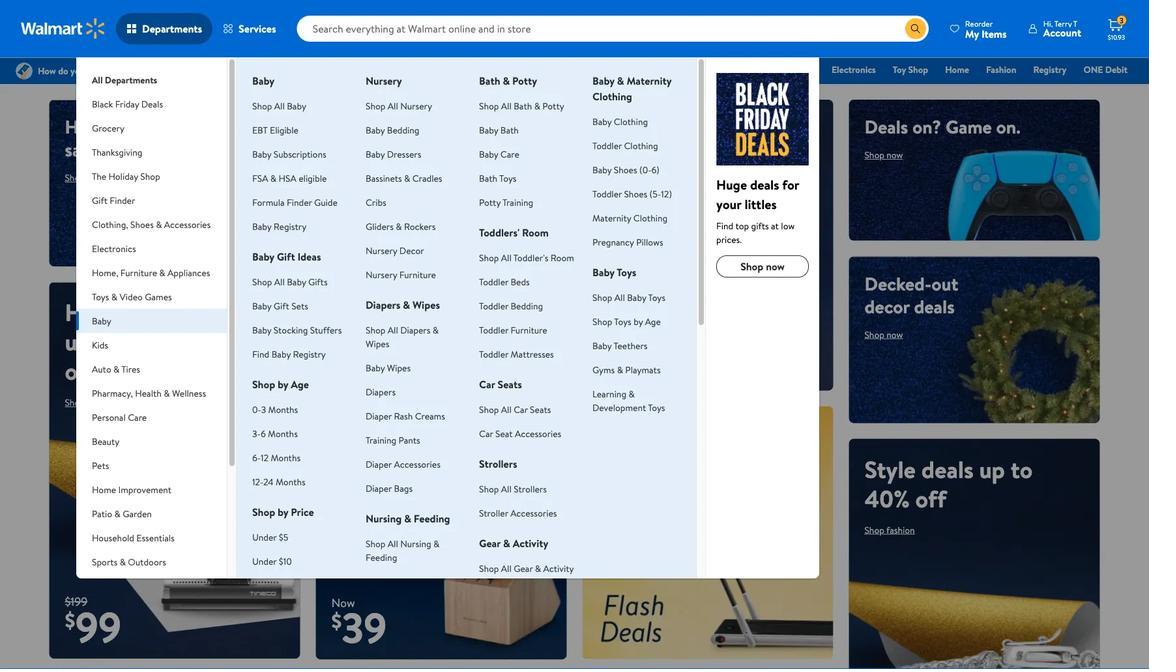 Task type: describe. For each thing, give the bounding box(es) containing it.
shop toys by age
[[593, 315, 661, 328]]

friday for black friday deals link in the top of the page
[[453, 63, 477, 76]]

now for save big!
[[364, 359, 381, 371]]

deals inside decked-out decor deals
[[915, 294, 955, 319]]

shop now link for high tech gifts, huge savings
[[65, 172, 103, 184]]

seasonal decor & party supplies
[[92, 580, 184, 607]]

auto
[[92, 363, 111, 376]]

one
[[1084, 63, 1104, 76]]

shop all baby toys link
[[593, 291, 666, 304]]

thanksgiving for thanksgiving link
[[616, 63, 668, 76]]

3-6 months
[[252, 428, 298, 440]]

deals for black friday deals link in the top of the page
[[479, 63, 501, 76]]

household essentials button
[[76, 526, 227, 551]]

shop all toddler's room
[[479, 251, 575, 264]]

black friday deals for black friday deals dropdown button
[[92, 98, 163, 110]]

now down the at in the top right of the page
[[767, 260, 785, 274]]

maternity inside baby & maternity clothing
[[627, 74, 672, 88]]

the for the holiday shop "dropdown button"
[[92, 170, 106, 183]]

walmart+
[[1090, 82, 1128, 94]]

1 vertical spatial potty
[[543, 99, 565, 112]]

baby up "eligible"
[[287, 99, 307, 112]]

gliders & rockers
[[366, 220, 436, 233]]

& left 'cradles' at the left of the page
[[404, 172, 411, 185]]

baby for baby dropdown button
[[92, 315, 111, 327]]

toddler clothing link
[[593, 139, 659, 152]]

bath toys link
[[479, 172, 517, 185]]

shop now for home deals up to 30% off
[[65, 397, 103, 409]]

fsa & hsa eligible
[[252, 172, 327, 185]]

up for home deals up to 30% off
[[65, 326, 91, 358]]

supplies
[[92, 594, 124, 607]]

now
[[332, 595, 355, 611]]

accessories down shop all strollers link
[[511, 507, 557, 520]]

1 vertical spatial activity
[[544, 563, 574, 575]]

toy shop
[[894, 63, 929, 76]]

baby bath link
[[479, 124, 519, 136]]

shop now link for home deals up to 30% off
[[65, 397, 103, 409]]

& inside baby & maternity clothing
[[618, 74, 625, 88]]

baby for baby clothing
[[593, 115, 612, 128]]

thanksgiving button
[[76, 140, 227, 164]]

departments inside dropdown button
[[142, 22, 202, 36]]

eligible
[[299, 172, 327, 185]]

black friday deals for black friday deals link in the top of the page
[[429, 63, 501, 76]]

all for toddlers' room
[[501, 251, 512, 264]]

now dollar 39 null group
[[316, 595, 387, 661]]

under $10 link
[[252, 555, 292, 568]]

shop inside "shop all diapers & wipes"
[[366, 324, 386, 337]]

the holiday shop for the holiday shop "dropdown button"
[[92, 170, 160, 183]]

& right bath & potty
[[552, 63, 558, 76]]

pants
[[399, 434, 421, 447]]

toys up shop all baby toys link
[[617, 265, 637, 280]]

baby formula
[[366, 576, 420, 588]]

bags
[[394, 482, 413, 495]]

black friday deals button
[[76, 92, 227, 116]]

& right gliders
[[396, 220, 402, 233]]

toddler for toddler mattresses
[[479, 348, 509, 361]]

learning
[[593, 388, 627, 401]]

toddler clothing
[[593, 139, 659, 152]]

all for baby
[[274, 99, 285, 112]]

toys up 'shop toys by age' link
[[649, 291, 666, 304]]

shoes for &
[[130, 218, 154, 231]]

off for style deals up to 40% off
[[916, 483, 947, 515]]

games
[[145, 291, 172, 303]]

all for nursing & feeding
[[388, 538, 398, 551]]

household
[[92, 532, 134, 545]]

baby for baby & maternity clothing
[[593, 74, 615, 88]]

all for nursery
[[388, 99, 398, 112]]

gift right the holiday shop link
[[771, 63, 787, 76]]

all up high
[[92, 73, 103, 86]]

sports & outdoors button
[[76, 551, 227, 575]]

beauty
[[92, 435, 120, 448]]

1 vertical spatial departments
[[105, 73, 157, 86]]

off inside up to 40% off sports gear
[[687, 421, 711, 447]]

deals for home deals are served
[[384, 421, 425, 447]]

& right patio
[[114, 508, 121, 521]]

clothing for toddler
[[625, 139, 659, 152]]

0 horizontal spatial 3
[[261, 403, 266, 416]]

gift left ideas
[[277, 250, 295, 264]]

holiday for the holiday shop link
[[702, 63, 732, 76]]

40% inside style deals up to 40% off
[[865, 483, 911, 515]]

now for deals on? game on.
[[887, 149, 904, 161]]

style deals up to 40% off
[[865, 453, 1033, 515]]

pillows
[[637, 236, 664, 249]]

baby left gifts
[[287, 276, 306, 288]]

all for baby gift ideas
[[274, 276, 285, 288]]

up
[[598, 421, 621, 447]]

toddler for toddler furniture
[[479, 324, 509, 337]]

price
[[291, 506, 314, 520]]

baby button
[[76, 309, 227, 333]]

grocery & essentials link
[[512, 63, 605, 77]]

& right sports
[[120, 556, 126, 569]]

fsa & hsa eligible link
[[252, 172, 327, 185]]

0 vertical spatial nursing
[[366, 512, 402, 526]]

t
[[1074, 18, 1078, 29]]

baby wipes
[[366, 362, 411, 374]]

1 horizontal spatial room
[[551, 251, 575, 264]]

high tech gifts, huge savings
[[65, 114, 233, 162]]

baby for baby formula
[[366, 576, 385, 588]]

1 vertical spatial gear
[[514, 563, 533, 575]]

baby up shop all baby link
[[252, 74, 275, 88]]

pharmacy,
[[92, 387, 133, 400]]

by for age
[[278, 378, 289, 392]]

0 horizontal spatial seats
[[498, 378, 522, 392]]

baby for baby shoes (0-6)
[[593, 163, 612, 176]]

baby care link
[[479, 148, 520, 160]]

nursery decor link
[[366, 244, 424, 257]]

walmart image
[[21, 18, 106, 39]]

bath up shop all bath & potty
[[479, 74, 501, 88]]

toys & video games
[[92, 291, 172, 303]]

gift left sets
[[274, 300, 289, 312]]

decor for nursery
[[400, 244, 424, 257]]

gyms & playmats link
[[593, 364, 661, 376]]

terry
[[1055, 18, 1073, 29]]

toys & video games button
[[76, 285, 227, 309]]

1 horizontal spatial potty
[[513, 74, 538, 88]]

development
[[593, 401, 647, 414]]

toddler for toddler shoes (5-12)
[[593, 188, 622, 200]]

& down bags
[[405, 512, 412, 526]]

clothing inside baby & maternity clothing
[[593, 89, 633, 104]]

gifts
[[309, 276, 328, 288]]

now for decked-out decor deals
[[887, 328, 904, 341]]

tech
[[108, 114, 143, 140]]

gear
[[652, 444, 688, 469]]

0 horizontal spatial room
[[523, 226, 549, 240]]

1 horizontal spatial training
[[503, 196, 534, 209]]

shop inside shop all nursing & feeding
[[366, 538, 386, 551]]

served
[[458, 421, 511, 447]]

huge deals for your littles find top gifts at low prices.
[[717, 175, 800, 246]]

toddler's
[[514, 251, 549, 264]]

3-6 months link
[[252, 428, 298, 440]]

toddler bedding link
[[479, 300, 543, 312]]

shoes for (0-
[[614, 163, 638, 176]]

& left video
[[111, 291, 117, 303]]

party
[[163, 580, 184, 593]]

for
[[783, 175, 800, 194]]

under for under $5
[[252, 531, 277, 544]]

to inside up to 40% off sports gear
[[626, 421, 643, 447]]

search icon image
[[911, 23, 922, 34]]

0 vertical spatial age
[[646, 315, 661, 328]]

diapers & wipes
[[366, 298, 440, 312]]

home for home improvement
[[92, 484, 116, 496]]

services
[[239, 22, 276, 36]]

toys up baby teethers
[[615, 315, 632, 328]]

shop all car seats link
[[479, 403, 552, 416]]

nursery up 'baby bedding'
[[401, 99, 432, 112]]

under for under $10
[[252, 555, 277, 568]]

are
[[429, 421, 454, 447]]

baby for baby dressers
[[366, 148, 385, 160]]

baby teethers link
[[593, 340, 648, 352]]

diaper for diaper bags
[[366, 482, 392, 495]]

car for seats
[[479, 378, 495, 392]]

black for black friday deals dropdown button
[[92, 98, 113, 110]]

0 vertical spatial 3
[[1121, 15, 1125, 26]]

gifts,
[[148, 114, 190, 140]]

baby for baby subscriptions
[[252, 148, 272, 160]]

2 vertical spatial registry
[[293, 348, 326, 361]]

& up games
[[159, 266, 165, 279]]

0 horizontal spatial find
[[252, 348, 270, 361]]

months for 12-24 months
[[276, 476, 306, 489]]

fashion
[[987, 63, 1017, 76]]

0 horizontal spatial age
[[291, 378, 309, 392]]

furniture for nursery
[[400, 268, 436, 281]]

on?
[[913, 114, 942, 140]]

pets button
[[76, 454, 227, 478]]

& down bath & potty
[[535, 99, 541, 112]]

clothing for baby
[[614, 115, 648, 128]]

& down nursery furniture
[[403, 298, 410, 312]]

0 vertical spatial feeding
[[414, 512, 450, 526]]

toy shop link
[[888, 63, 935, 77]]

& right gyms
[[617, 364, 624, 376]]

home, furniture & appliances button
[[76, 261, 227, 285]]

home for home deals up to 30% off
[[65, 296, 126, 329]]

subscriptions
[[274, 148, 327, 160]]

toddler mattresses
[[479, 348, 554, 361]]

& inside learning & development toys
[[629, 388, 635, 401]]

& right 'health'
[[164, 387, 170, 400]]

gift finder link
[[765, 63, 821, 77]]

12-24 months link
[[252, 476, 306, 489]]

0 vertical spatial by
[[634, 315, 643, 328]]

shop now link for save big!
[[332, 355, 391, 375]]

under $5
[[252, 531, 289, 544]]

2 vertical spatial wipes
[[387, 362, 411, 374]]

auto & tires button
[[76, 357, 227, 382]]

& left tires
[[114, 363, 120, 376]]

health
[[135, 387, 162, 400]]

diaper accessories
[[366, 458, 441, 471]]

99
[[75, 598, 121, 656]]

months for 0-3 months
[[268, 403, 298, 416]]

essentials inside dropdown button
[[137, 532, 175, 545]]

1 horizontal spatial seats
[[530, 403, 552, 416]]

diaper rash creams link
[[366, 410, 445, 423]]

accessories down "pants" in the bottom left of the page
[[394, 458, 441, 471]]

mattresses
[[511, 348, 554, 361]]

gift finder for 'gift finder' link
[[771, 63, 815, 76]]

grocery & essentials
[[518, 63, 599, 76]]

black friday deals link
[[423, 63, 507, 77]]

bedding for toddler bedding
[[511, 300, 543, 312]]

0 vertical spatial wipes
[[413, 298, 440, 312]]

baby for baby stocking stuffers
[[252, 324, 272, 337]]

deals on? game on.
[[865, 114, 1021, 140]]

baby down stocking
[[272, 348, 291, 361]]

shop all nursery
[[366, 99, 432, 112]]

1 vertical spatial maternity
[[593, 212, 632, 224]]

1 vertical spatial strollers
[[514, 483, 547, 496]]

holiday for the holiday shop "dropdown button"
[[109, 170, 138, 183]]

baby bedding link
[[366, 124, 420, 136]]

bath up the baby care link
[[501, 124, 519, 136]]

& down gift finder dropdown button
[[156, 218, 162, 231]]

& up shop all bath & potty
[[503, 74, 510, 88]]

gyms & playmats
[[593, 364, 661, 376]]

& inside shop all nursing & feeding
[[434, 538, 440, 551]]

shop now for high tech gifts, huge savings
[[65, 172, 103, 184]]

diapers for diapers & wipes
[[366, 298, 401, 312]]

2 vertical spatial potty
[[479, 196, 501, 209]]

0 horizontal spatial gear
[[479, 537, 501, 551]]

diapers for diapers 'link'
[[366, 386, 396, 399]]

baby for baby wipes
[[366, 362, 385, 374]]

40% inside up to 40% off sports gear
[[647, 421, 683, 447]]

1 vertical spatial car
[[514, 403, 528, 416]]

toddler for toddler clothing
[[593, 139, 622, 152]]

electronics for electronics link
[[832, 63, 877, 76]]



Task type: locate. For each thing, give the bounding box(es) containing it.
finder for electronics
[[790, 63, 815, 76]]

up for style deals up to 40% off
[[980, 453, 1006, 486]]

nursing & feeding
[[366, 512, 450, 526]]

nursery down nursery decor link
[[366, 268, 398, 281]]

find up "shop by age"
[[252, 348, 270, 361]]

huge
[[717, 175, 748, 194]]

baby up 'shop toys by age' link
[[628, 291, 647, 304]]

home down my
[[946, 63, 970, 76]]

1 horizontal spatial care
[[501, 148, 520, 160]]

decor for seasonal
[[128, 580, 153, 593]]

toddler left beds
[[479, 276, 509, 288]]

deals for home deals up to 30% off
[[132, 296, 184, 329]]

learning & development toys link
[[593, 388, 666, 414]]

hi, terry t account
[[1044, 18, 1082, 40]]

furniture for toddler
[[511, 324, 548, 337]]

diapers inside "shop all diapers & wipes"
[[401, 324, 431, 337]]

1 vertical spatial diapers
[[401, 324, 431, 337]]

toy
[[894, 63, 907, 76]]

$ inside $199 $ 99
[[65, 606, 75, 635]]

your
[[717, 195, 742, 213]]

2 horizontal spatial off
[[916, 483, 947, 515]]

baby for baby teethers
[[593, 340, 612, 352]]

pregnancy pillows link
[[593, 236, 664, 249]]

decor
[[865, 294, 910, 319]]

activity down gear & activity
[[544, 563, 574, 575]]

0 vertical spatial decor
[[400, 244, 424, 257]]

gift finder left electronics link
[[771, 63, 815, 76]]

2 under from the top
[[252, 555, 277, 568]]

baby image
[[717, 73, 810, 166]]

0 vertical spatial under
[[252, 531, 277, 544]]

bedding for baby bedding
[[387, 124, 420, 136]]

finder left electronics link
[[790, 63, 815, 76]]

up inside style deals up to 40% off
[[980, 453, 1006, 486]]

0 horizontal spatial formula
[[252, 196, 285, 209]]

1 vertical spatial black friday deals
[[92, 98, 163, 110]]

1 horizontal spatial 3
[[1121, 15, 1125, 26]]

2 vertical spatial off
[[916, 483, 947, 515]]

1 vertical spatial by
[[278, 378, 289, 392]]

holiday inside "dropdown button"
[[109, 170, 138, 183]]

feeding up shop all nursing & feeding link
[[414, 512, 450, 526]]

1 vertical spatial essentials
[[137, 532, 175, 545]]

baby registry
[[252, 220, 307, 233]]

top
[[736, 219, 750, 232]]

bath down bath & potty
[[514, 99, 532, 112]]

electronics link
[[826, 63, 882, 77]]

0 horizontal spatial deals
[[141, 98, 163, 110]]

toys down home,
[[92, 291, 109, 303]]

all up 'baby bedding'
[[388, 99, 398, 112]]

0 horizontal spatial holiday
[[109, 170, 138, 183]]

wipes inside "shop all diapers & wipes"
[[366, 338, 390, 350]]

12-
[[252, 476, 263, 489]]

formula finder guide link
[[252, 196, 338, 209]]

black inside dropdown button
[[92, 98, 113, 110]]

0 vertical spatial training
[[503, 196, 534, 209]]

furniture up toys & video games
[[121, 266, 157, 279]]

shop all bath & potty
[[479, 99, 565, 112]]

black friday deals inside dropdown button
[[92, 98, 163, 110]]

appliances
[[168, 266, 210, 279]]

0 horizontal spatial furniture
[[121, 266, 157, 279]]

0 horizontal spatial grocery
[[92, 122, 125, 134]]

1 vertical spatial diaper
[[366, 458, 392, 471]]

bedding down beds
[[511, 300, 543, 312]]

now down decor
[[887, 328, 904, 341]]

stuffers
[[310, 324, 342, 337]]

0 vertical spatial find
[[717, 219, 734, 232]]

baby up baby clothing
[[593, 74, 615, 88]]

up to 40% off sports gear
[[598, 421, 711, 469]]

thanksgiving inside thanksgiving dropdown button
[[92, 146, 142, 159]]

0 horizontal spatial friday
[[115, 98, 139, 110]]

toys inside learning & development toys
[[648, 401, 666, 414]]

clothing, shoes & accessories
[[92, 218, 211, 231]]

all inside "shop all diapers & wipes"
[[388, 324, 398, 337]]

baby shoes (0-6)
[[593, 163, 660, 176]]

gift finder for gift finder dropdown button
[[92, 194, 135, 207]]

by left price
[[278, 506, 289, 520]]

toddler down baby shoes (0-6) link
[[593, 188, 622, 200]]

0 vertical spatial electronics
[[832, 63, 877, 76]]

up inside home deals up to 30% off
[[65, 326, 91, 358]]

2 vertical spatial shoes
[[130, 218, 154, 231]]

0 vertical spatial to
[[96, 326, 118, 358]]

0 horizontal spatial potty
[[479, 196, 501, 209]]

maternity clothing link
[[593, 212, 668, 224]]

nursery for nursery
[[366, 74, 402, 88]]

shop inside "dropdown button"
[[140, 170, 160, 183]]

1 horizontal spatial thanksgiving
[[616, 63, 668, 76]]

friday for black friday deals dropdown button
[[115, 98, 139, 110]]

now for home deals up to 30% off
[[87, 397, 103, 409]]

0 horizontal spatial essentials
[[137, 532, 175, 545]]

0 horizontal spatial the holiday shop
[[92, 170, 160, 183]]

clothing up toddler clothing
[[614, 115, 648, 128]]

toys up potty training
[[500, 172, 517, 185]]

1 diaper from the top
[[366, 410, 392, 423]]

baby for baby bedding
[[366, 124, 385, 136]]

clothing,
[[92, 218, 128, 231]]

nursery decor
[[366, 244, 424, 257]]

dressers
[[387, 148, 422, 160]]

baby up baby gift ideas
[[252, 220, 272, 233]]

accessories inside dropdown button
[[164, 218, 211, 231]]

(0-
[[640, 163, 652, 176]]

1 horizontal spatial black friday deals
[[429, 63, 501, 76]]

electronics down clothing,
[[92, 242, 136, 255]]

gift finder up clothing,
[[92, 194, 135, 207]]

all for diapers & wipes
[[388, 324, 398, 337]]

$5
[[279, 531, 289, 544]]

baby down toddler clothing
[[593, 163, 612, 176]]

& inside "shop all diapers & wipes"
[[433, 324, 439, 337]]

nursery for nursery decor
[[366, 244, 398, 257]]

shop all baby toys
[[593, 291, 666, 304]]

all up ebt eligible
[[274, 99, 285, 112]]

guide
[[314, 196, 338, 209]]

baby & maternity clothing
[[593, 74, 672, 104]]

care inside the personal care 'dropdown button'
[[128, 411, 147, 424]]

0 vertical spatial black
[[429, 63, 451, 76]]

2 vertical spatial car
[[479, 428, 494, 440]]

nursing down nursing & feeding
[[401, 538, 432, 551]]

1 under from the top
[[252, 531, 277, 544]]

shop now link for home deals are served
[[332, 456, 370, 468]]

shoes for (5-
[[625, 188, 648, 200]]

feeding up baby formula link
[[366, 552, 397, 564]]

0 vertical spatial grocery
[[518, 63, 550, 76]]

shop now link for deals on? game on.
[[865, 149, 904, 161]]

1 vertical spatial seats
[[530, 403, 552, 416]]

age down find baby registry
[[291, 378, 309, 392]]

& up shop all gear & activity link
[[504, 537, 511, 551]]

0 vertical spatial registry
[[1034, 63, 1067, 76]]

deals inside style deals up to 40% off
[[922, 453, 974, 486]]

2 horizontal spatial deals
[[865, 114, 909, 140]]

all down bath & potty
[[501, 99, 512, 112]]

baby down the baby registry link
[[252, 250, 275, 264]]

1 horizontal spatial 40%
[[865, 483, 911, 515]]

0 horizontal spatial up
[[65, 326, 91, 358]]

1 vertical spatial training
[[366, 434, 397, 447]]

wellness
[[172, 387, 206, 400]]

patio & garden button
[[76, 502, 227, 526]]

shop all baby gifts
[[252, 276, 328, 288]]

car seat accessories link
[[479, 428, 562, 440]]

activity up shop all gear & activity link
[[513, 537, 549, 551]]

Walmart Site-Wide search field
[[297, 16, 929, 42]]

now down savings
[[87, 172, 103, 184]]

diaper rash creams
[[366, 410, 445, 423]]

1 vertical spatial room
[[551, 251, 575, 264]]

walmart+ link
[[1084, 81, 1134, 95]]

training left "pants" in the bottom left of the page
[[366, 434, 397, 447]]

gift up clothing,
[[92, 194, 108, 207]]

40% down learning & development toys
[[647, 421, 683, 447]]

toys
[[500, 172, 517, 185], [617, 265, 637, 280], [92, 291, 109, 303], [649, 291, 666, 304], [615, 315, 632, 328], [648, 401, 666, 414]]

care for personal care
[[128, 411, 147, 424]]

by for price
[[278, 506, 289, 520]]

gift finder inside dropdown button
[[92, 194, 135, 207]]

0 vertical spatial gift finder
[[771, 63, 815, 76]]

car up shop all car seats link
[[479, 378, 495, 392]]

0 vertical spatial off
[[65, 355, 96, 388]]

0 horizontal spatial $
[[65, 606, 75, 635]]

stroller accessories
[[479, 507, 557, 520]]

0 horizontal spatial training
[[366, 434, 397, 447]]

black for black friday deals link in the top of the page
[[429, 63, 451, 76]]

shop all gear & activity
[[479, 563, 574, 575]]

& inside seasonal decor & party supplies
[[155, 580, 161, 593]]

toddler down toddler beds at top
[[479, 300, 509, 312]]

baby dressers
[[366, 148, 422, 160]]

by up teethers
[[634, 315, 643, 328]]

care for baby care
[[501, 148, 520, 160]]

off inside style deals up to 40% off
[[916, 483, 947, 515]]

toddler down toddler bedding link
[[479, 324, 509, 337]]

ebt eligible
[[252, 124, 299, 136]]

baby up 'bassinets'
[[366, 148, 385, 160]]

the down savings
[[92, 170, 106, 183]]

home up kids
[[65, 296, 126, 329]]

39
[[342, 599, 387, 657]]

deals inside dropdown button
[[141, 98, 163, 110]]

0 horizontal spatial gift finder
[[92, 194, 135, 207]]

0 horizontal spatial off
[[65, 355, 96, 388]]

tires
[[122, 363, 140, 376]]

wipes down nursery furniture
[[413, 298, 440, 312]]

furniture inside dropdown button
[[121, 266, 157, 279]]

toys inside dropdown button
[[92, 291, 109, 303]]

the holiday shop for the holiday shop link
[[685, 63, 754, 76]]

deals inside huge deals for your littles find top gifts at low prices.
[[751, 175, 780, 194]]

Search search field
[[297, 16, 929, 42]]

bassinets
[[366, 172, 402, 185]]

all for strollers
[[501, 483, 512, 496]]

to for home
[[96, 326, 118, 358]]

now down training pants link
[[354, 456, 370, 468]]

gift inside dropdown button
[[92, 194, 108, 207]]

baby for baby gift ideas
[[252, 250, 275, 264]]

furniture down nursery decor link
[[400, 268, 436, 281]]

home deals up to 30% off
[[65, 296, 184, 388]]

0 vertical spatial car
[[479, 378, 495, 392]]

shop now for home deals are served
[[332, 456, 370, 468]]

friday inside dropdown button
[[115, 98, 139, 110]]

6-
[[252, 452, 261, 464]]

baby for baby registry
[[252, 220, 272, 233]]

1 vertical spatial age
[[291, 378, 309, 392]]

0 vertical spatial deals
[[479, 63, 501, 76]]

all for baby toys
[[615, 291, 625, 304]]

electronics
[[832, 63, 877, 76], [92, 242, 136, 255]]

deals left on?
[[865, 114, 909, 140]]

1 horizontal spatial find
[[717, 219, 734, 232]]

1 horizontal spatial gear
[[514, 563, 533, 575]]

potty down grocery & essentials link on the top of page
[[543, 99, 565, 112]]

gear down the stroller
[[479, 537, 501, 551]]

months for 3-6 months
[[268, 428, 298, 440]]

potty down bath toys link
[[479, 196, 501, 209]]

baby up bath toys link
[[479, 148, 499, 160]]

1 horizontal spatial holiday
[[702, 63, 732, 76]]

the for the holiday shop link
[[685, 63, 700, 76]]

formula down fsa
[[252, 196, 285, 209]]

baby formula link
[[366, 576, 420, 588]]

baby subscriptions link
[[252, 148, 327, 160]]

off for home deals up to 30% off
[[65, 355, 96, 388]]

diapers down "baby wipes"
[[366, 386, 396, 399]]

1 horizontal spatial to
[[626, 421, 643, 447]]

pregnancy
[[593, 236, 635, 249]]

strollers up shop all strollers
[[479, 457, 518, 472]]

personal care
[[92, 411, 147, 424]]

1 horizontal spatial the holiday shop
[[685, 63, 754, 76]]

accessories down gift finder dropdown button
[[164, 218, 211, 231]]

0 horizontal spatial electronics
[[92, 242, 136, 255]]

shop fashion link
[[865, 524, 916, 537]]

seats up shop all car seats link
[[498, 378, 522, 392]]

feeding inside shop all nursing & feeding
[[366, 552, 397, 564]]

home for home
[[946, 63, 970, 76]]

0 vertical spatial essentials
[[560, 63, 599, 76]]

all inside shop all nursing & feeding
[[388, 538, 398, 551]]

baby for baby bath
[[479, 124, 499, 136]]

bedding up dressers
[[387, 124, 420, 136]]

electronics for electronics dropdown button on the left top of the page
[[92, 242, 136, 255]]

1 vertical spatial the holiday shop
[[92, 170, 160, 183]]

40% up shop fashion
[[865, 483, 911, 515]]

toddler for toddler bedding
[[479, 300, 509, 312]]

0 vertical spatial departments
[[142, 22, 202, 36]]

under $5 link
[[252, 531, 289, 544]]

finder for baby registry
[[287, 196, 312, 209]]

baby up diapers 'link'
[[366, 362, 385, 374]]

all up toddler beds link at the left top of page
[[501, 251, 512, 264]]

diaper left bags
[[366, 482, 392, 495]]

3 diaper from the top
[[366, 482, 392, 495]]

0 vertical spatial care
[[501, 148, 520, 160]]

to inside style deals up to 40% off
[[1011, 453, 1033, 486]]

baby for baby care
[[479, 148, 499, 160]]

2 diaper from the top
[[366, 458, 392, 471]]

all for car seats
[[501, 403, 512, 416]]

furniture
[[121, 266, 157, 279], [400, 268, 436, 281], [511, 324, 548, 337]]

baby shoes (0-6) link
[[593, 163, 660, 176]]

to inside home deals up to 30% off
[[96, 326, 118, 358]]

0 horizontal spatial the
[[92, 170, 106, 183]]

decor inside seasonal decor & party supplies
[[128, 580, 153, 593]]

registry link
[[1028, 63, 1073, 77]]

diaper for diaper rash creams
[[366, 410, 392, 423]]

months right '12'
[[271, 452, 301, 464]]

save
[[332, 284, 415, 342]]

personal care button
[[76, 406, 227, 430]]

home, furniture & appliances
[[92, 266, 210, 279]]

activity
[[513, 537, 549, 551], [544, 563, 574, 575]]

1 vertical spatial registry
[[274, 220, 307, 233]]

car for seat
[[479, 428, 494, 440]]

registry
[[1034, 63, 1067, 76], [274, 220, 307, 233], [293, 348, 326, 361]]

departments up 'all departments' link
[[142, 22, 202, 36]]

black friday deals
[[429, 63, 501, 76], [92, 98, 163, 110]]

thanksgiving for thanksgiving dropdown button
[[92, 146, 142, 159]]

all for bath & potty
[[501, 99, 512, 112]]

now for home deals are served
[[354, 456, 370, 468]]

clothing for maternity
[[634, 212, 668, 224]]

1 horizontal spatial $
[[332, 607, 342, 636]]

strollers
[[479, 457, 518, 472], [514, 483, 547, 496]]

deals for huge deals for your littles find top gifts at low prices.
[[751, 175, 780, 194]]

1 vertical spatial grocery
[[92, 122, 125, 134]]

1 horizontal spatial friday
[[453, 63, 477, 76]]

deals inside home deals up to 30% off
[[132, 296, 184, 329]]

home for home deals are served
[[332, 421, 380, 447]]

was dollar $199, now dollar 99 group
[[49, 594, 121, 659]]

clothing
[[593, 89, 633, 104], [614, 115, 648, 128], [625, 139, 659, 152], [634, 212, 668, 224]]

1 vertical spatial feeding
[[366, 552, 397, 564]]

shoes inside dropdown button
[[130, 218, 154, 231]]

baby up kids
[[92, 315, 111, 327]]

essentials down patio & garden dropdown button
[[137, 532, 175, 545]]

1 vertical spatial bedding
[[511, 300, 543, 312]]

now up diapers 'link'
[[364, 359, 381, 371]]

shop now link for decked-out decor deals
[[865, 328, 904, 341]]

stroller
[[479, 507, 509, 520]]

grocery for grocery
[[92, 122, 125, 134]]

toddler down baby clothing
[[593, 139, 622, 152]]

0 vertical spatial activity
[[513, 537, 549, 551]]

1 horizontal spatial decor
[[400, 244, 424, 257]]

baby for baby gift sets
[[252, 300, 272, 312]]

1 vertical spatial electronics
[[92, 242, 136, 255]]

1 horizontal spatial electronics
[[832, 63, 877, 76]]

rash
[[394, 410, 413, 423]]

all up baby gift sets link
[[274, 276, 285, 288]]

home inside home deals up to 30% off
[[65, 296, 126, 329]]

thanksgiving inside thanksgiving link
[[616, 63, 668, 76]]

grocery for grocery & essentials
[[518, 63, 550, 76]]

diaper for diaper accessories
[[366, 458, 392, 471]]

2 horizontal spatial potty
[[543, 99, 565, 112]]

0 vertical spatial strollers
[[479, 457, 518, 472]]

1 horizontal spatial formula
[[387, 576, 420, 588]]

find inside huge deals for your littles find top gifts at low prices.
[[717, 219, 734, 232]]

furniture for home,
[[121, 266, 157, 279]]

12
[[261, 452, 269, 464]]

1 horizontal spatial bedding
[[511, 300, 543, 312]]

deals for style deals up to 40% off
[[922, 453, 974, 486]]

$ for 39
[[332, 607, 342, 636]]

finder down fsa & hsa eligible
[[287, 196, 312, 209]]

all down gear & activity
[[501, 563, 512, 575]]

under left $5
[[252, 531, 277, 544]]

the inside "dropdown button"
[[92, 170, 106, 183]]

sets
[[292, 300, 308, 312]]

finder
[[790, 63, 815, 76], [110, 194, 135, 207], [287, 196, 312, 209]]

shop all baby gifts link
[[252, 276, 328, 288]]

1 horizontal spatial feeding
[[414, 512, 450, 526]]

months for 6-12 months
[[271, 452, 301, 464]]

shop
[[734, 63, 754, 76], [909, 63, 929, 76], [252, 99, 272, 112], [366, 99, 386, 112], [479, 99, 499, 112], [865, 149, 885, 161], [140, 170, 160, 183], [65, 172, 85, 184], [479, 251, 499, 264], [741, 260, 764, 274], [252, 276, 272, 288], [593, 291, 613, 304], [593, 315, 613, 328], [366, 324, 386, 337], [865, 328, 885, 341], [342, 359, 362, 371], [252, 378, 275, 392], [65, 397, 85, 409], [479, 403, 499, 416], [332, 456, 352, 468], [479, 483, 499, 496], [252, 506, 275, 520], [865, 524, 885, 537], [366, 538, 386, 551], [479, 563, 499, 575]]

30%
[[124, 326, 167, 358]]

training
[[503, 196, 534, 209], [366, 434, 397, 447]]

1 vertical spatial to
[[626, 421, 643, 447]]

baby for baby toys
[[593, 265, 615, 280]]

friday up tech
[[115, 98, 139, 110]]

bath down the baby care link
[[479, 172, 498, 185]]

nursery for nursery furniture
[[366, 268, 398, 281]]

1 vertical spatial thanksgiving
[[92, 146, 142, 159]]

home down diapers 'link'
[[332, 421, 380, 447]]

accessories down shop all car seats
[[515, 428, 562, 440]]

1 vertical spatial care
[[128, 411, 147, 424]]

nursing inside shop all nursing & feeding
[[401, 538, 432, 551]]

off inside home deals up to 30% off
[[65, 355, 96, 388]]

finder inside dropdown button
[[110, 194, 135, 207]]

& right fsa
[[271, 172, 277, 185]]

$ for 99
[[65, 606, 75, 635]]

1 horizontal spatial essentials
[[560, 63, 599, 76]]

1 vertical spatial shoes
[[625, 188, 648, 200]]

improvement
[[118, 484, 172, 496]]

the holiday shop inside "dropdown button"
[[92, 170, 160, 183]]

baby clothing link
[[593, 115, 648, 128]]

0 vertical spatial thanksgiving
[[616, 63, 668, 76]]

1 vertical spatial decor
[[128, 580, 153, 593]]

baby inside dropdown button
[[92, 315, 111, 327]]

baby up fsa
[[252, 148, 272, 160]]

3 up $10.93
[[1121, 15, 1125, 26]]

toddler bedding
[[479, 300, 543, 312]]

black up shop all nursery
[[429, 63, 451, 76]]

grocery inside dropdown button
[[92, 122, 125, 134]]

diaper down diapers 'link'
[[366, 410, 392, 423]]

electronics inside dropdown button
[[92, 242, 136, 255]]

$ inside now $ 39
[[332, 607, 342, 636]]

home
[[946, 63, 970, 76], [65, 296, 126, 329], [332, 421, 380, 447], [92, 484, 116, 496]]

to for style
[[1011, 453, 1033, 486]]

baby
[[252, 74, 275, 88], [593, 74, 615, 88], [287, 99, 307, 112], [593, 115, 612, 128], [366, 124, 385, 136], [479, 124, 499, 136], [252, 148, 272, 160], [366, 148, 385, 160], [479, 148, 499, 160], [593, 163, 612, 176], [252, 220, 272, 233], [252, 250, 275, 264], [593, 265, 615, 280], [287, 276, 306, 288], [628, 291, 647, 304], [252, 300, 272, 312], [92, 315, 111, 327], [252, 324, 272, 337], [593, 340, 612, 352], [272, 348, 291, 361], [366, 362, 385, 374], [366, 576, 385, 588]]

holiday
[[702, 63, 732, 76], [109, 170, 138, 183]]

wipes up "baby wipes"
[[366, 338, 390, 350]]

1 vertical spatial formula
[[387, 576, 420, 588]]

& down gear & activity
[[535, 563, 542, 575]]

shop all nursery link
[[366, 99, 432, 112]]

registry down account
[[1034, 63, 1067, 76]]

up
[[65, 326, 91, 358], [980, 453, 1006, 486]]

1 horizontal spatial deals
[[479, 63, 501, 76]]

beds
[[511, 276, 530, 288]]

toddler beds link
[[479, 276, 530, 288]]

home inside dropdown button
[[92, 484, 116, 496]]

maternity up pregnancy
[[593, 212, 632, 224]]

shop now for deals on? game on.
[[865, 149, 904, 161]]

decor down outdoors
[[128, 580, 153, 593]]

bassinets & cradles link
[[366, 172, 443, 185]]

room up "toddler's"
[[523, 226, 549, 240]]

clothing, shoes & accessories button
[[76, 213, 227, 237]]

baby stocking stuffers link
[[252, 324, 342, 337]]

home up patio
[[92, 484, 116, 496]]

baby left stocking
[[252, 324, 272, 337]]

0 horizontal spatial care
[[128, 411, 147, 424]]

2 horizontal spatial furniture
[[511, 324, 548, 337]]

clothing up (0-
[[625, 139, 659, 152]]

baby inside baby & maternity clothing
[[593, 74, 615, 88]]



Task type: vqa. For each thing, say whether or not it's contained in the screenshot.
the High tech gifts, huge savings
yes



